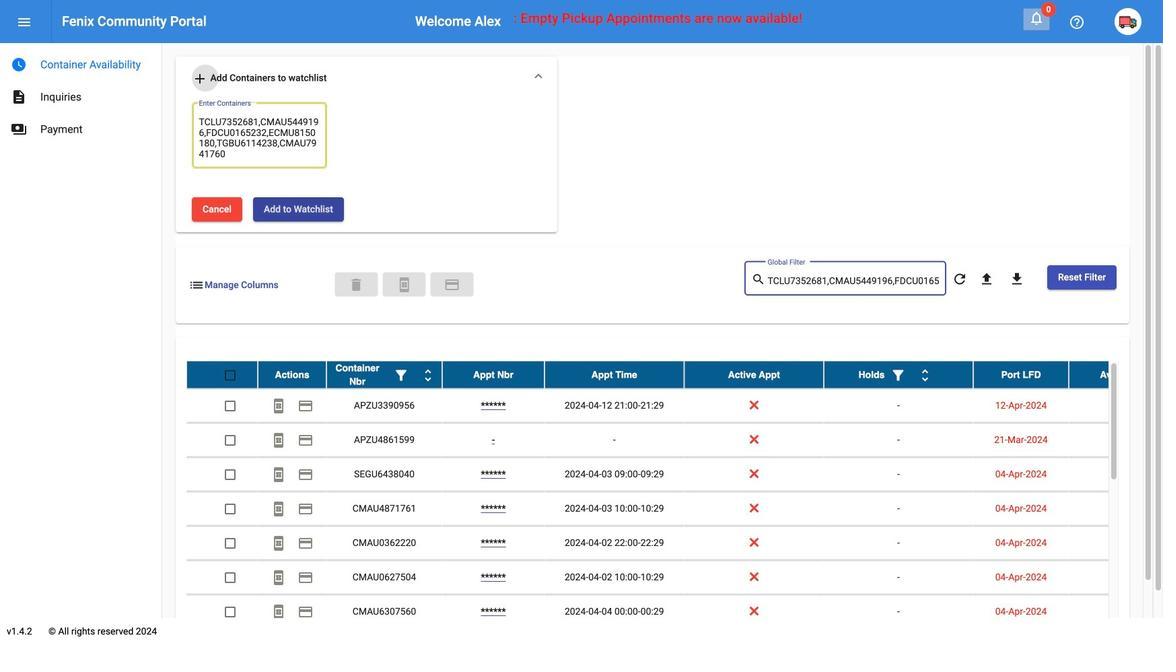 Task type: locate. For each thing, give the bounding box(es) containing it.
1 column header from the left
[[258, 361, 327, 388]]

3 column header from the left
[[442, 361, 545, 388]]

no color image
[[1029, 10, 1045, 26], [1009, 271, 1026, 287], [752, 272, 768, 288], [396, 277, 412, 293], [444, 277, 460, 293], [918, 367, 934, 383], [271, 432, 287, 449], [298, 432, 314, 449], [271, 467, 287, 483], [298, 467, 314, 483], [271, 501, 287, 517], [298, 501, 314, 517], [271, 570, 287, 586], [298, 604, 314, 620]]

cell
[[824, 389, 974, 423], [1069, 389, 1164, 423], [824, 423, 974, 457], [1069, 423, 1164, 457], [824, 458, 974, 491], [1069, 458, 1164, 491], [824, 492, 974, 526], [1069, 492, 1164, 526], [824, 526, 974, 560], [1069, 526, 1164, 560], [824, 561, 974, 594], [1069, 561, 1164, 594], [824, 595, 974, 629], [1069, 595, 1164, 629]]

None text field
[[199, 115, 320, 161]]

navigation
[[0, 43, 162, 145]]

2 column header from the left
[[327, 361, 442, 388]]

row
[[187, 361, 1164, 389], [187, 389, 1164, 423], [187, 423, 1164, 458], [187, 458, 1164, 492], [187, 492, 1164, 526], [187, 526, 1164, 561], [187, 561, 1164, 595], [187, 595, 1164, 629]]

Global Watchlist Filter field
[[768, 276, 940, 286]]

3 row from the top
[[187, 423, 1164, 458]]

grid
[[187, 361, 1164, 645]]

column header
[[258, 361, 327, 388], [327, 361, 442, 388], [442, 361, 545, 388], [545, 361, 685, 388], [685, 361, 824, 388], [824, 361, 974, 388], [974, 361, 1069, 388], [1069, 361, 1164, 388]]

no color image
[[16, 14, 32, 30], [1069, 14, 1086, 30], [11, 57, 27, 73], [192, 71, 208, 87], [11, 89, 27, 105], [11, 121, 27, 137], [952, 271, 968, 287], [979, 271, 995, 287], [189, 277, 205, 293], [393, 367, 409, 383], [420, 367, 436, 383], [891, 367, 907, 383], [271, 398, 287, 414], [298, 398, 314, 414], [271, 536, 287, 552], [298, 536, 314, 552], [298, 570, 314, 586], [271, 604, 287, 620]]

6 column header from the left
[[824, 361, 974, 388]]

4 row from the top
[[187, 458, 1164, 492]]



Task type: describe. For each thing, give the bounding box(es) containing it.
5 row from the top
[[187, 492, 1164, 526]]

7 row from the top
[[187, 561, 1164, 595]]

8 column header from the left
[[1069, 361, 1164, 388]]

8 row from the top
[[187, 595, 1164, 629]]

5 column header from the left
[[685, 361, 824, 388]]

delete image
[[349, 277, 365, 293]]

7 column header from the left
[[974, 361, 1069, 388]]

6 row from the top
[[187, 526, 1164, 561]]

2 row from the top
[[187, 389, 1164, 423]]

1 row from the top
[[187, 361, 1164, 389]]

4 column header from the left
[[545, 361, 685, 388]]



